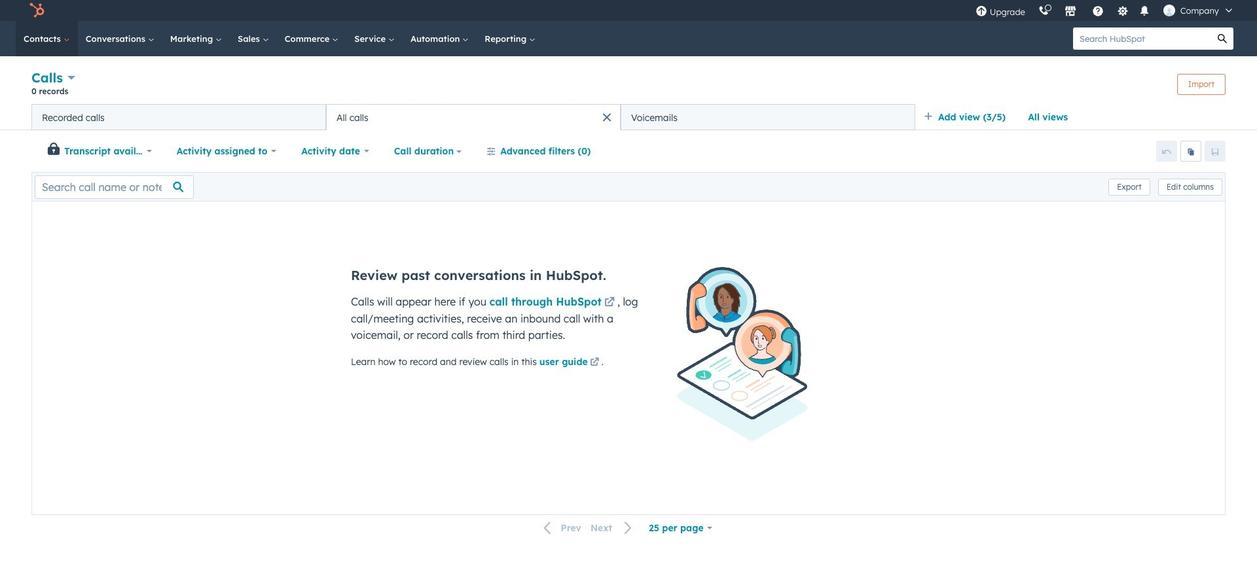 Task type: describe. For each thing, give the bounding box(es) containing it.
pagination navigation
[[536, 520, 640, 537]]

jacob simon image
[[1163, 5, 1175, 16]]

marketplaces image
[[1064, 6, 1076, 18]]



Task type: vqa. For each thing, say whether or not it's contained in the screenshot.
Marketplaces icon
yes



Task type: locate. For each thing, give the bounding box(es) containing it.
link opens in a new window image
[[604, 295, 615, 311], [604, 298, 615, 308], [590, 358, 599, 368]]

Search call name or notes search field
[[35, 175, 194, 199]]

banner
[[31, 68, 1226, 104]]

menu
[[969, 0, 1241, 21]]

Search HubSpot search field
[[1073, 27, 1211, 50]]

link opens in a new window image
[[590, 356, 599, 371]]



